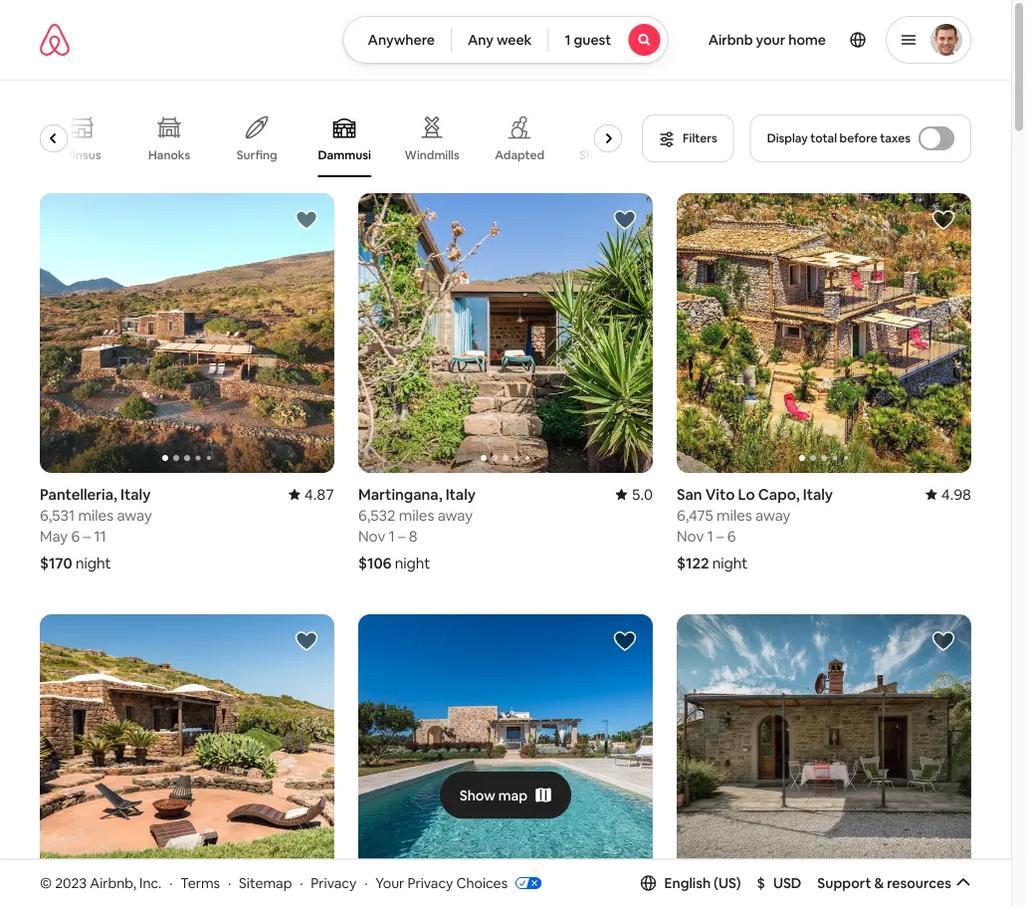 Task type: describe. For each thing, give the bounding box(es) containing it.
6 inside pantelleria, italy 6,531 miles away may 6 – 11 $170 night
[[71, 526, 80, 546]]

1 inside button
[[565, 31, 571, 49]]

english
[[665, 874, 711, 892]]

display
[[767, 130, 808, 146]]

pantelleria,
[[40, 485, 117, 504]]

shepherd's huts
[[580, 147, 670, 163]]

nov inside san vito lo capo, italy 6,475 miles away nov 1 – 6 $122 night
[[677, 526, 704, 546]]

none search field containing anywhere
[[343, 16, 669, 64]]

profile element
[[692, 0, 972, 80]]

your
[[376, 874, 405, 892]]

sitemap
[[239, 874, 292, 892]]

show
[[460, 786, 496, 804]]

privacy inside "link"
[[408, 874, 453, 892]]

1 guest
[[565, 31, 612, 49]]

5.0
[[632, 485, 653, 504]]

nov inside martingana, italy 6,532 miles away nov 1 – 8 $106 night
[[358, 526, 386, 546]]

your privacy choices link
[[376, 874, 542, 893]]

4.98 out of 5 average rating image
[[926, 485, 972, 504]]

miles inside san vito lo capo, italy 6,475 miles away nov 1 – 6 $122 night
[[717, 506, 753, 525]]

&
[[875, 874, 884, 892]]

terms · sitemap · privacy
[[181, 874, 357, 892]]

6,475
[[677, 506, 714, 525]]

windmills
[[405, 147, 460, 163]]

8
[[409, 526, 418, 546]]

map
[[499, 786, 528, 804]]

4.98
[[942, 485, 972, 504]]

martingana, italy 6,532 miles away nov 1 – 8 $106 night
[[358, 485, 476, 573]]

$106
[[358, 553, 392, 573]]

italy for martingana, italy
[[446, 485, 476, 504]]

add to wishlist: salve, italy image
[[613, 630, 637, 653]]

italy inside san vito lo capo, italy 6,475 miles away nov 1 – 6 $122 night
[[803, 485, 833, 504]]

add to wishlist: pantelleria, italy image
[[295, 630, 319, 653]]

hanoks
[[149, 147, 191, 163]]

filters button
[[642, 115, 735, 162]]

san
[[677, 485, 703, 504]]

night inside san vito lo capo, italy 6,475 miles away nov 1 – 6 $122 night
[[713, 553, 748, 573]]

support
[[818, 874, 872, 892]]

martingana,
[[358, 485, 443, 504]]

$
[[757, 874, 766, 892]]

away for martingana,
[[438, 506, 473, 525]]

away for pantelleria,
[[117, 506, 152, 525]]

1 inside san vito lo capo, italy 6,475 miles away nov 1 – 6 $122 night
[[708, 526, 714, 546]]

surfing
[[237, 147, 278, 163]]

4.87 out of 5 average rating image
[[289, 485, 335, 504]]

any week
[[468, 31, 532, 49]]

1 inside martingana, italy 6,532 miles away nov 1 – 8 $106 night
[[389, 526, 395, 546]]

before
[[840, 130, 878, 146]]

(us)
[[714, 874, 741, 892]]

airbnb your home link
[[697, 19, 838, 61]]

english (us)
[[665, 874, 741, 892]]

11
[[94, 526, 106, 546]]

display total before taxes button
[[750, 115, 972, 162]]

resources
[[887, 874, 952, 892]]

total
[[811, 130, 837, 146]]

$170
[[40, 553, 72, 573]]

vito
[[706, 485, 735, 504]]

night for 11
[[76, 553, 111, 573]]

may
[[40, 526, 68, 546]]

2023
[[55, 874, 87, 892]]

6 inside san vito lo capo, italy 6,475 miles away nov 1 – 6 $122 night
[[728, 526, 736, 546]]

minsus
[[63, 147, 102, 163]]

san vito lo capo, italy 6,475 miles away nov 1 – 6 $122 night
[[677, 485, 833, 573]]

1 · from the left
[[169, 874, 173, 892]]

your privacy choices
[[376, 874, 508, 892]]

6,532
[[358, 506, 396, 525]]

adapted
[[496, 147, 545, 163]]



Task type: vqa. For each thing, say whether or not it's contained in the screenshot.
Rooms to the right
no



Task type: locate. For each thing, give the bounding box(es) containing it.
2 6 from the left
[[728, 526, 736, 546]]

2 horizontal spatial night
[[713, 553, 748, 573]]

away down capo,
[[756, 506, 791, 525]]

add to wishlist: cortona, italy image
[[932, 630, 956, 653]]

nov down 6,532 at the left
[[358, 526, 386, 546]]

away down martingana,
[[438, 506, 473, 525]]

airbnb
[[709, 31, 753, 49]]

2 privacy from the left
[[408, 874, 453, 892]]

– left 8
[[398, 526, 406, 546]]

1 horizontal spatial 6
[[728, 526, 736, 546]]

night right $122
[[713, 553, 748, 573]]

italy
[[120, 485, 151, 504], [446, 485, 476, 504], [803, 485, 833, 504]]

home
[[789, 31, 826, 49]]

nov down 6,475
[[677, 526, 704, 546]]

away down pantelleria, at the bottom left of the page
[[117, 506, 152, 525]]

2 horizontal spatial miles
[[717, 506, 753, 525]]

3 · from the left
[[300, 874, 303, 892]]

miles for 8
[[399, 506, 435, 525]]

pantelleria, italy 6,531 miles away may 6 – 11 $170 night
[[40, 485, 152, 573]]

– left 11
[[83, 526, 91, 546]]

anywhere
[[368, 31, 435, 49]]

taxes
[[880, 130, 911, 146]]

night
[[76, 553, 111, 573], [395, 553, 430, 573], [713, 553, 748, 573]]

guest
[[574, 31, 612, 49]]

miles up 11
[[78, 506, 114, 525]]

6
[[71, 526, 80, 546], [728, 526, 736, 546]]

1 miles from the left
[[78, 506, 114, 525]]

4 · from the left
[[365, 874, 368, 892]]

dammusi
[[319, 147, 372, 163]]

– for 11
[[83, 526, 91, 546]]

terms
[[181, 874, 220, 892]]

huts
[[645, 147, 670, 163]]

italy right capo,
[[803, 485, 833, 504]]

italy right pantelleria, at the bottom left of the page
[[120, 485, 151, 504]]

1 horizontal spatial –
[[398, 526, 406, 546]]

2 · from the left
[[228, 874, 231, 892]]

·
[[169, 874, 173, 892], [228, 874, 231, 892], [300, 874, 303, 892], [365, 874, 368, 892]]

away
[[117, 506, 152, 525], [438, 506, 473, 525], [756, 506, 791, 525]]

choices
[[456, 874, 508, 892]]

night inside pantelleria, italy 6,531 miles away may 6 – 11 $170 night
[[76, 553, 111, 573]]

0 horizontal spatial –
[[83, 526, 91, 546]]

2 miles from the left
[[399, 506, 435, 525]]

0 horizontal spatial 1
[[389, 526, 395, 546]]

airbnb,
[[90, 874, 136, 892]]

night inside martingana, italy 6,532 miles away nov 1 – 8 $106 night
[[395, 553, 430, 573]]

3 night from the left
[[713, 553, 748, 573]]

nov
[[358, 526, 386, 546], [677, 526, 704, 546]]

airbnb your home
[[709, 31, 826, 49]]

– inside pantelleria, italy 6,531 miles away may 6 – 11 $170 night
[[83, 526, 91, 546]]

–
[[83, 526, 91, 546], [398, 526, 406, 546], [717, 526, 724, 546]]

add to wishlist: san vito lo capo, italy image
[[932, 208, 956, 232]]

· right terms link on the left of page
[[228, 874, 231, 892]]

italy inside martingana, italy 6,532 miles away nov 1 – 8 $106 night
[[446, 485, 476, 504]]

1 6 from the left
[[71, 526, 80, 546]]

3 italy from the left
[[803, 485, 833, 504]]

group
[[40, 100, 670, 177], [40, 193, 335, 473], [358, 193, 653, 473], [677, 193, 972, 473], [40, 615, 335, 895], [358, 615, 653, 895], [677, 615, 972, 895]]

1 – from the left
[[83, 526, 91, 546]]

1
[[565, 31, 571, 49], [389, 526, 395, 546], [708, 526, 714, 546]]

1 nov from the left
[[358, 526, 386, 546]]

0 horizontal spatial miles
[[78, 506, 114, 525]]

3 away from the left
[[756, 506, 791, 525]]

week
[[497, 31, 532, 49]]

1 privacy from the left
[[311, 874, 357, 892]]

0 horizontal spatial italy
[[120, 485, 151, 504]]

miles up 8
[[399, 506, 435, 525]]

1 left 8
[[389, 526, 395, 546]]

6 right may
[[71, 526, 80, 546]]

© 2023 airbnb, inc. ·
[[40, 874, 173, 892]]

1 away from the left
[[117, 506, 152, 525]]

your
[[756, 31, 786, 49]]

– inside san vito lo capo, italy 6,475 miles away nov 1 – 6 $122 night
[[717, 526, 724, 546]]

2 horizontal spatial away
[[756, 506, 791, 525]]

display total before taxes
[[767, 130, 911, 146]]

any week button
[[451, 16, 549, 64]]

$ usd
[[757, 874, 802, 892]]

3 – from the left
[[717, 526, 724, 546]]

miles for 11
[[78, 506, 114, 525]]

6 down the vito
[[728, 526, 736, 546]]

usd
[[774, 874, 802, 892]]

· right inc. at left
[[169, 874, 173, 892]]

1 horizontal spatial night
[[395, 553, 430, 573]]

· left privacy link
[[300, 874, 303, 892]]

2 nov from the left
[[677, 526, 704, 546]]

italy right martingana,
[[446, 485, 476, 504]]

2 horizontal spatial italy
[[803, 485, 833, 504]]

0 horizontal spatial nov
[[358, 526, 386, 546]]

1 horizontal spatial privacy
[[408, 874, 453, 892]]

night down 8
[[395, 553, 430, 573]]

1 horizontal spatial miles
[[399, 506, 435, 525]]

3 miles from the left
[[717, 506, 753, 525]]

filters
[[683, 130, 718, 146]]

0 horizontal spatial privacy
[[311, 874, 357, 892]]

1 horizontal spatial away
[[438, 506, 473, 525]]

$122
[[677, 553, 709, 573]]

1 horizontal spatial nov
[[677, 526, 704, 546]]

2 horizontal spatial 1
[[708, 526, 714, 546]]

english (us) button
[[641, 874, 741, 892]]

1 down 6,475
[[708, 526, 714, 546]]

2 night from the left
[[395, 553, 430, 573]]

any
[[468, 31, 494, 49]]

privacy link
[[311, 874, 357, 892]]

1 guest button
[[548, 16, 669, 64]]

5.0 out of 5 average rating image
[[616, 485, 653, 504]]

– inside martingana, italy 6,532 miles away nov 1 – 8 $106 night
[[398, 526, 406, 546]]

away inside san vito lo capo, italy 6,475 miles away nov 1 – 6 $122 night
[[756, 506, 791, 525]]

©
[[40, 874, 52, 892]]

night down 11
[[76, 553, 111, 573]]

terms link
[[181, 874, 220, 892]]

away inside pantelleria, italy 6,531 miles away may 6 – 11 $170 night
[[117, 506, 152, 525]]

miles inside martingana, italy 6,532 miles away nov 1 – 8 $106 night
[[399, 506, 435, 525]]

1 night from the left
[[76, 553, 111, 573]]

0 horizontal spatial away
[[117, 506, 152, 525]]

add to wishlist: martingana, italy image
[[613, 208, 637, 232]]

capo,
[[759, 485, 800, 504]]

1 italy from the left
[[120, 485, 151, 504]]

support & resources
[[818, 874, 952, 892]]

2 – from the left
[[398, 526, 406, 546]]

1 left guest
[[565, 31, 571, 49]]

anywhere button
[[343, 16, 452, 64]]

0 horizontal spatial 6
[[71, 526, 80, 546]]

lo
[[738, 485, 755, 504]]

0 horizontal spatial night
[[76, 553, 111, 573]]

inc.
[[139, 874, 162, 892]]

– for 8
[[398, 526, 406, 546]]

miles inside pantelleria, italy 6,531 miles away may 6 – 11 $170 night
[[78, 506, 114, 525]]

6,531
[[40, 506, 75, 525]]

miles down 'lo'
[[717, 506, 753, 525]]

2 away from the left
[[438, 506, 473, 525]]

italy for pantelleria, italy
[[120, 485, 151, 504]]

miles
[[78, 506, 114, 525], [399, 506, 435, 525], [717, 506, 753, 525]]

1 horizontal spatial 1
[[565, 31, 571, 49]]

night for 8
[[395, 553, 430, 573]]

support & resources button
[[818, 874, 972, 892]]

· left your at the bottom left of page
[[365, 874, 368, 892]]

– down the vito
[[717, 526, 724, 546]]

add to wishlist: pantelleria, italy image
[[295, 208, 319, 232]]

1 horizontal spatial italy
[[446, 485, 476, 504]]

group containing shepherd's huts
[[40, 100, 670, 177]]

italy inside pantelleria, italy 6,531 miles away may 6 – 11 $170 night
[[120, 485, 151, 504]]

away inside martingana, italy 6,532 miles away nov 1 – 8 $106 night
[[438, 506, 473, 525]]

4.87
[[304, 485, 335, 504]]

shepherd's
[[580, 147, 643, 163]]

None search field
[[343, 16, 669, 64]]

sitemap link
[[239, 874, 292, 892]]

2 italy from the left
[[446, 485, 476, 504]]

show map
[[460, 786, 528, 804]]

2 horizontal spatial –
[[717, 526, 724, 546]]

show map button
[[440, 771, 572, 819]]

privacy
[[311, 874, 357, 892], [408, 874, 453, 892]]

privacy right your at the bottom left of page
[[408, 874, 453, 892]]

privacy left your at the bottom left of page
[[311, 874, 357, 892]]



